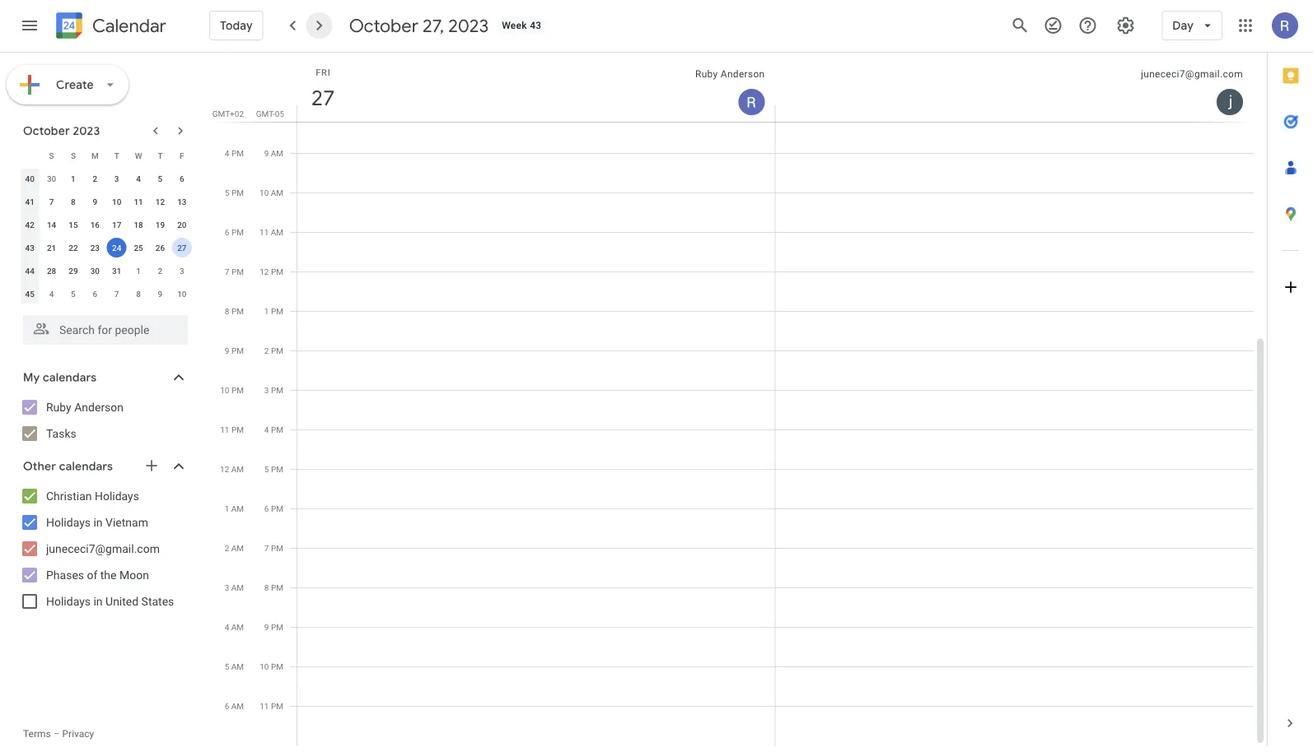 Task type: locate. For each thing, give the bounding box(es) containing it.
am for 3 am
[[231, 583, 244, 593]]

Search for people text field
[[33, 315, 178, 345]]

1 horizontal spatial 12
[[220, 465, 229, 474]]

moon
[[119, 569, 149, 582]]

friday, october 27 element
[[304, 79, 342, 117]]

1 horizontal spatial 9 pm
[[264, 623, 283, 633]]

row group
[[19, 167, 193, 306]]

2 t from the left
[[158, 151, 163, 161]]

0 horizontal spatial 10 pm
[[220, 386, 244, 395]]

8 left november 9 element
[[136, 289, 141, 299]]

1 vertical spatial october
[[23, 124, 70, 138]]

11 pm right 6 am in the left bottom of the page
[[260, 702, 283, 712]]

1 horizontal spatial anderson
[[721, 68, 765, 80]]

11 pm up 12 am
[[220, 425, 244, 435]]

1 vertical spatial 7 pm
[[264, 544, 283, 554]]

10 pm
[[220, 386, 244, 395], [260, 662, 283, 672]]

0 vertical spatial 10 pm
[[220, 386, 244, 395]]

am for 5 am
[[231, 662, 244, 672]]

0 vertical spatial 43
[[530, 20, 542, 31]]

30 for the 30 element
[[90, 266, 100, 276]]

0 horizontal spatial anderson
[[74, 401, 124, 414]]

2
[[93, 174, 97, 184], [158, 266, 163, 276], [264, 346, 269, 356], [225, 544, 229, 554]]

1 horizontal spatial 7 pm
[[264, 544, 283, 554]]

8 pm right 3 am
[[264, 583, 283, 593]]

1 vertical spatial ruby
[[46, 401, 71, 414]]

0 horizontal spatial 11 pm
[[220, 425, 244, 435]]

43 right the week
[[530, 20, 542, 31]]

43 inside october 2023 grid
[[25, 243, 34, 253]]

0 horizontal spatial ruby anderson
[[46, 401, 124, 414]]

18 element
[[129, 215, 148, 235]]

t right w
[[158, 151, 163, 161]]

8 pm
[[225, 306, 244, 316], [264, 583, 283, 593]]

1 right september 30 element in the top left of the page
[[71, 174, 76, 184]]

pm left 12 pm
[[231, 267, 244, 277]]

2 down 1 pm
[[264, 346, 269, 356]]

19
[[155, 220, 165, 230]]

1 vertical spatial 6 pm
[[264, 504, 283, 514]]

8 right 3 am
[[264, 583, 269, 593]]

1 vertical spatial in
[[93, 595, 103, 609]]

calendars right my
[[43, 371, 97, 386]]

0 vertical spatial 2023
[[448, 14, 489, 37]]

5
[[158, 174, 163, 184], [225, 188, 229, 198], [71, 289, 76, 299], [264, 465, 269, 474], [225, 662, 229, 672]]

1 vertical spatial 10 pm
[[260, 662, 283, 672]]

september 30 element
[[42, 169, 61, 189]]

0 horizontal spatial s
[[49, 151, 54, 161]]

pm right the 2 am
[[271, 544, 283, 554]]

october 2023 grid
[[16, 144, 193, 306]]

9 left the 10 element at the left top
[[93, 197, 97, 207]]

am down "05"
[[271, 148, 283, 158]]

None search field
[[0, 309, 204, 345]]

2 for 2 pm
[[264, 346, 269, 356]]

1 vertical spatial 30
[[90, 266, 100, 276]]

tab list
[[1268, 53, 1313, 701]]

27 down fri
[[310, 84, 334, 112]]

0 vertical spatial 5 pm
[[225, 188, 244, 198]]

10 am
[[260, 188, 283, 198]]

2 am
[[225, 544, 244, 554]]

november 2 element
[[150, 261, 170, 281]]

s
[[49, 151, 54, 161], [71, 151, 76, 161]]

5 left november 6 element at the left
[[71, 289, 76, 299]]

27 cell
[[171, 236, 193, 259]]

row
[[290, 0, 1254, 747], [19, 144, 193, 167], [19, 167, 193, 190], [19, 190, 193, 213], [19, 213, 193, 236], [19, 236, 193, 259], [19, 259, 193, 283], [19, 283, 193, 306]]

12 for 12 pm
[[260, 267, 269, 277]]

in for united
[[93, 595, 103, 609]]

settings menu image
[[1116, 16, 1135, 35]]

of
[[87, 569, 97, 582]]

pm
[[231, 148, 244, 158], [231, 188, 244, 198], [231, 227, 244, 237], [231, 267, 244, 277], [271, 267, 283, 277], [231, 306, 244, 316], [271, 306, 283, 316], [231, 346, 244, 356], [271, 346, 283, 356], [231, 386, 244, 395], [271, 386, 283, 395], [231, 425, 244, 435], [271, 425, 283, 435], [271, 465, 283, 474], [271, 504, 283, 514], [271, 544, 283, 554], [271, 583, 283, 593], [271, 623, 283, 633], [271, 662, 283, 672], [271, 702, 283, 712]]

1 horizontal spatial 11 pm
[[260, 702, 283, 712]]

1 vertical spatial ruby anderson
[[46, 401, 124, 414]]

10
[[260, 188, 269, 198], [112, 197, 121, 207], [177, 289, 187, 299], [220, 386, 229, 395], [260, 662, 269, 672]]

2 horizontal spatial 12
[[260, 267, 269, 277]]

6 inside november 6 element
[[93, 289, 97, 299]]

october 2023
[[23, 124, 100, 138]]

calendars up christian holidays
[[59, 460, 113, 474]]

6 pm
[[225, 227, 244, 237], [264, 504, 283, 514]]

23
[[90, 243, 100, 253]]

pm right 12 am
[[271, 465, 283, 474]]

am up 1 am
[[231, 465, 244, 474]]

0 vertical spatial 30
[[47, 174, 56, 184]]

1 in from the top
[[93, 516, 103, 530]]

november 1 element
[[129, 261, 148, 281]]

14
[[47, 220, 56, 230]]

12 element
[[150, 192, 170, 212]]

am for 6 am
[[231, 702, 244, 712]]

row containing 43
[[19, 236, 193, 259]]

16
[[90, 220, 100, 230]]

1 horizontal spatial 2023
[[448, 14, 489, 37]]

3 inside november 3 element
[[180, 266, 184, 276]]

27
[[310, 84, 334, 112], [177, 243, 187, 253]]

23 element
[[85, 238, 105, 258]]

5 pm
[[225, 188, 244, 198], [264, 465, 283, 474]]

0 horizontal spatial ruby
[[46, 401, 71, 414]]

05
[[275, 109, 284, 119]]

united
[[105, 595, 139, 609]]

14 element
[[42, 215, 61, 235]]

pm right 1 am
[[271, 504, 283, 514]]

0 vertical spatial ruby
[[695, 68, 718, 80]]

27 grid
[[211, 0, 1267, 747]]

22
[[69, 243, 78, 253]]

am up the 2 am
[[231, 504, 244, 514]]

in left united on the left bottom of page
[[93, 595, 103, 609]]

holidays for holidays in united states
[[46, 595, 91, 609]]

0 horizontal spatial 27
[[177, 243, 187, 253]]

tasks
[[46, 427, 76, 441]]

am for 4 am
[[231, 623, 244, 633]]

ruby inside "27" column header
[[695, 68, 718, 80]]

19 element
[[150, 215, 170, 235]]

7 pm
[[225, 267, 244, 277], [264, 544, 283, 554]]

2 vertical spatial holidays
[[46, 595, 91, 609]]

0 horizontal spatial 4 pm
[[225, 148, 244, 158]]

1 for november 1 element
[[136, 266, 141, 276]]

43 left 21
[[25, 243, 34, 253]]

t
[[114, 151, 119, 161], [158, 151, 163, 161]]

5 right 12 am
[[264, 465, 269, 474]]

1 horizontal spatial 43
[[530, 20, 542, 31]]

9 pm right 4 am
[[264, 623, 283, 633]]

1 vertical spatial 4 pm
[[264, 425, 283, 435]]

12 right 11 element
[[155, 197, 165, 207]]

1 horizontal spatial s
[[71, 151, 76, 161]]

2 s from the left
[[71, 151, 76, 161]]

12 pm
[[260, 267, 283, 277]]

m
[[91, 151, 99, 161]]

3
[[114, 174, 119, 184], [180, 266, 184, 276], [264, 386, 269, 395], [225, 583, 229, 593]]

w
[[135, 151, 142, 161]]

junececi7@gmail.com down day 'dropdown button' at the right of page
[[1141, 68, 1243, 80]]

11
[[134, 197, 143, 207], [260, 227, 269, 237], [220, 425, 229, 435], [260, 702, 269, 712]]

am for 12 am
[[231, 465, 244, 474]]

0 vertical spatial 4 pm
[[225, 148, 244, 158]]

0 vertical spatial junececi7@gmail.com
[[1141, 68, 1243, 80]]

27 column header
[[297, 53, 776, 122]]

ruby
[[695, 68, 718, 80], [46, 401, 71, 414]]

9 pm
[[225, 346, 244, 356], [264, 623, 283, 633]]

30 right "29" element
[[90, 266, 100, 276]]

0 horizontal spatial 12
[[155, 197, 165, 207]]

6 am
[[225, 702, 244, 712]]

12 down 11 am
[[260, 267, 269, 277]]

7
[[49, 197, 54, 207], [225, 267, 229, 277], [114, 289, 119, 299], [264, 544, 269, 554]]

11 up 12 am
[[220, 425, 229, 435]]

11 inside october 2023 grid
[[134, 197, 143, 207]]

ruby anderson
[[695, 68, 765, 80], [46, 401, 124, 414]]

12
[[155, 197, 165, 207], [260, 267, 269, 277], [220, 465, 229, 474]]

3 right "november 2" element
[[180, 266, 184, 276]]

10 pm right the 5 am
[[260, 662, 283, 672]]

3 for 3 am
[[225, 583, 229, 593]]

holidays
[[95, 490, 139, 503], [46, 516, 91, 530], [46, 595, 91, 609]]

0 vertical spatial 6 pm
[[225, 227, 244, 237]]

0 vertical spatial 27
[[310, 84, 334, 112]]

calendar element
[[53, 9, 166, 45]]

9 down gmt-
[[264, 148, 269, 158]]

am down the 2 am
[[231, 583, 244, 593]]

row containing 45
[[19, 283, 193, 306]]

row group containing 40
[[19, 167, 193, 306]]

am down 9 am
[[271, 188, 283, 198]]

1 down 12 pm
[[264, 306, 269, 316]]

1 horizontal spatial 27
[[310, 84, 334, 112]]

row containing 44
[[19, 259, 193, 283]]

7 pm left 12 pm
[[225, 267, 244, 277]]

2 right november 1 element
[[158, 266, 163, 276]]

0 vertical spatial 11 pm
[[220, 425, 244, 435]]

other
[[23, 460, 56, 474]]

today
[[220, 18, 253, 33]]

2 vertical spatial 12
[[220, 465, 229, 474]]

1 horizontal spatial 8 pm
[[264, 583, 283, 593]]

2 down 1 am
[[225, 544, 229, 554]]

junececi7@gmail.com
[[1141, 68, 1243, 80], [46, 542, 160, 556]]

0 horizontal spatial 30
[[47, 174, 56, 184]]

28 element
[[42, 261, 61, 281]]

1 vertical spatial junececi7@gmail.com
[[46, 542, 160, 556]]

2 cell from the left
[[776, 0, 1254, 747]]

3 up the 10 element at the left top
[[114, 174, 119, 184]]

am
[[271, 148, 283, 158], [271, 188, 283, 198], [271, 227, 283, 237], [231, 465, 244, 474], [231, 504, 244, 514], [231, 544, 244, 554], [231, 583, 244, 593], [231, 623, 244, 633], [231, 662, 244, 672], [231, 702, 244, 712]]

10 pm left 3 pm
[[220, 386, 244, 395]]

11 element
[[129, 192, 148, 212]]

vietnam
[[105, 516, 148, 530]]

1 vertical spatial 5 pm
[[264, 465, 283, 474]]

october up september 30 element in the top left of the page
[[23, 124, 70, 138]]

my calendars button
[[3, 365, 204, 391]]

1 vertical spatial 12
[[260, 267, 269, 277]]

holidays down "phases"
[[46, 595, 91, 609]]

pm right 4 am
[[271, 623, 283, 633]]

2 down 'm'
[[93, 174, 97, 184]]

24
[[112, 243, 121, 253]]

create button
[[7, 65, 128, 105]]

6
[[180, 174, 184, 184], [225, 227, 229, 237], [93, 289, 97, 299], [264, 504, 269, 514], [225, 702, 229, 712]]

pm right the 5 am
[[271, 662, 283, 672]]

0 vertical spatial calendars
[[43, 371, 97, 386]]

15 element
[[63, 215, 83, 235]]

1 horizontal spatial 4 pm
[[264, 425, 283, 435]]

0 horizontal spatial t
[[114, 151, 119, 161]]

5 pm left 10 am
[[225, 188, 244, 198]]

11 right the 10 element at the left top
[[134, 197, 143, 207]]

am up 6 am in the left bottom of the page
[[231, 662, 244, 672]]

0 vertical spatial 7 pm
[[225, 267, 244, 277]]

11 pm
[[220, 425, 244, 435], [260, 702, 283, 712]]

1 horizontal spatial junececi7@gmail.com
[[1141, 68, 1243, 80]]

1 horizontal spatial 5 pm
[[264, 465, 283, 474]]

holidays down christian
[[46, 516, 91, 530]]

junececi7@gmail.com column header
[[775, 53, 1254, 122]]

1 horizontal spatial october
[[349, 14, 418, 37]]

row group inside october 2023 grid
[[19, 167, 193, 306]]

in down christian holidays
[[93, 516, 103, 530]]

0 vertical spatial 12
[[155, 197, 165, 207]]

in
[[93, 516, 103, 530], [93, 595, 103, 609]]

0 vertical spatial anderson
[[721, 68, 765, 80]]

4 left november 5 element
[[49, 289, 54, 299]]

0 horizontal spatial 8 pm
[[225, 306, 244, 316]]

30 right 40
[[47, 174, 56, 184]]

1 am
[[225, 504, 244, 514]]

phases
[[46, 569, 84, 582]]

1 horizontal spatial t
[[158, 151, 163, 161]]

9 right 4 am
[[264, 623, 269, 633]]

12 inside row
[[155, 197, 165, 207]]

junececi7@gmail.com up the phases of the moon at bottom left
[[46, 542, 160, 556]]

am up the 5 am
[[231, 623, 244, 633]]

week
[[502, 20, 527, 31]]

gmt-
[[256, 109, 275, 119]]

1 vertical spatial calendars
[[59, 460, 113, 474]]

1 for 1 pm
[[264, 306, 269, 316]]

am down 1 am
[[231, 544, 244, 554]]

1 vertical spatial 43
[[25, 243, 34, 253]]

4 up 11 element
[[136, 174, 141, 184]]

pm left 10 am
[[231, 188, 244, 198]]

cell
[[297, 0, 776, 747], [776, 0, 1254, 747]]

0 horizontal spatial 2023
[[73, 124, 100, 138]]

2023 right 27,
[[448, 14, 489, 37]]

0 vertical spatial october
[[349, 14, 418, 37]]

42
[[25, 220, 34, 230]]

1 horizontal spatial ruby anderson
[[695, 68, 765, 80]]

0 vertical spatial holidays
[[95, 490, 139, 503]]

6 right 1 am
[[264, 504, 269, 514]]

1 horizontal spatial ruby
[[695, 68, 718, 80]]

create
[[56, 77, 94, 92]]

f
[[180, 151, 184, 161]]

3 am
[[225, 583, 244, 593]]

holidays in vietnam
[[46, 516, 148, 530]]

privacy link
[[62, 729, 94, 741]]

am for 2 am
[[231, 544, 244, 554]]

am up 12 pm
[[271, 227, 283, 237]]

october
[[349, 14, 418, 37], [23, 124, 70, 138]]

0 horizontal spatial october
[[23, 124, 70, 138]]

am down the 5 am
[[231, 702, 244, 712]]

9 pm left 2 pm
[[225, 346, 244, 356]]

pm right 6 am in the left bottom of the page
[[271, 702, 283, 712]]

20
[[177, 220, 187, 230]]

5 pm right 12 am
[[264, 465, 283, 474]]

8
[[71, 197, 76, 207], [136, 289, 141, 299], [225, 306, 229, 316], [264, 583, 269, 593]]

calendars for other calendars
[[59, 460, 113, 474]]

1 vertical spatial holidays
[[46, 516, 91, 530]]

40
[[25, 174, 34, 184]]

24, today element
[[107, 238, 127, 258]]

2023 up 'm'
[[73, 124, 100, 138]]

27 right "26" element at the left of page
[[177, 243, 187, 253]]

7 right the 2 am
[[264, 544, 269, 554]]

1
[[71, 174, 76, 184], [136, 266, 141, 276], [264, 306, 269, 316], [225, 504, 229, 514]]

s up september 30 element in the top left of the page
[[49, 151, 54, 161]]

pm left 11 am
[[231, 227, 244, 237]]

1 vertical spatial 27
[[177, 243, 187, 253]]

1 horizontal spatial 30
[[90, 266, 100, 276]]

3 down the 2 am
[[225, 583, 229, 593]]

pm down 2 pm
[[271, 386, 283, 395]]

row containing 42
[[19, 213, 193, 236]]

pm up 2 pm
[[271, 306, 283, 316]]

4 pm
[[225, 148, 244, 158], [264, 425, 283, 435]]

anderson
[[721, 68, 765, 80], [74, 401, 124, 414]]

18
[[134, 220, 143, 230]]

november 8 element
[[129, 284, 148, 304]]

terms
[[23, 729, 51, 741]]

0 horizontal spatial 9 pm
[[225, 346, 244, 356]]

0 vertical spatial 8 pm
[[225, 306, 244, 316]]

november 3 element
[[172, 261, 192, 281]]

31 element
[[107, 261, 127, 281]]

4 pm down 3 pm
[[264, 425, 283, 435]]

12 up 1 am
[[220, 465, 229, 474]]

0 vertical spatial ruby anderson
[[695, 68, 765, 80]]

1 vertical spatial anderson
[[74, 401, 124, 414]]

ruby inside my calendars 'list'
[[46, 401, 71, 414]]

1 down 12 am
[[225, 504, 229, 514]]

21 element
[[42, 238, 61, 258]]

november 9 element
[[150, 284, 170, 304]]

0 vertical spatial in
[[93, 516, 103, 530]]

t left w
[[114, 151, 119, 161]]

6 pm left 11 am
[[225, 227, 244, 237]]

other calendars list
[[3, 484, 204, 615]]

row containing s
[[19, 144, 193, 167]]

0 horizontal spatial 43
[[25, 243, 34, 253]]

anderson inside "27" column header
[[721, 68, 765, 80]]

0 horizontal spatial junececi7@gmail.com
[[46, 542, 160, 556]]

calendar
[[92, 14, 166, 37]]

2 in from the top
[[93, 595, 103, 609]]

1 horizontal spatial 6 pm
[[264, 504, 283, 514]]

0 horizontal spatial 7 pm
[[225, 267, 244, 277]]

pm up 12 am
[[231, 425, 244, 435]]

1 left "november 2" element
[[136, 266, 141, 276]]

0 horizontal spatial 5 pm
[[225, 188, 244, 198]]



Task type: vqa. For each thing, say whether or not it's contained in the screenshot.
9th '10:30am – 12:30pm' cell from the bottom of the Grid containing 30's Project
no



Task type: describe. For each thing, give the bounding box(es) containing it.
pm down 1 pm
[[271, 346, 283, 356]]

anderson inside my calendars 'list'
[[74, 401, 124, 414]]

4 down 3 am
[[225, 623, 229, 633]]

1 vertical spatial 8 pm
[[264, 583, 283, 593]]

27 inside "27" column header
[[310, 84, 334, 112]]

31
[[112, 266, 121, 276]]

12 am
[[220, 465, 244, 474]]

6 left 11 am
[[225, 227, 229, 237]]

12 for 12 am
[[220, 465, 229, 474]]

13 element
[[172, 192, 192, 212]]

1 t from the left
[[114, 151, 119, 161]]

1 for 1 am
[[225, 504, 229, 514]]

1 s from the left
[[49, 151, 54, 161]]

3 pm
[[264, 386, 283, 395]]

44
[[25, 266, 34, 276]]

states
[[141, 595, 174, 609]]

november 6 element
[[85, 284, 105, 304]]

junececi7@gmail.com inside other calendars list
[[46, 542, 160, 556]]

2 pm
[[264, 346, 283, 356]]

9 right november 8 element
[[158, 289, 163, 299]]

1 horizontal spatial 10 pm
[[260, 662, 283, 672]]

the
[[100, 569, 117, 582]]

1 vertical spatial 9 pm
[[264, 623, 283, 633]]

terms link
[[23, 729, 51, 741]]

1 cell from the left
[[297, 0, 776, 747]]

calendar heading
[[89, 14, 166, 37]]

10 element
[[107, 192, 127, 212]]

13
[[177, 197, 187, 207]]

privacy
[[62, 729, 94, 741]]

11 am
[[260, 227, 283, 237]]

calendars for my calendars
[[43, 371, 97, 386]]

26 element
[[150, 238, 170, 258]]

holidays for holidays in vietnam
[[46, 516, 91, 530]]

week 43
[[502, 20, 542, 31]]

terms – privacy
[[23, 729, 94, 741]]

25
[[134, 243, 143, 253]]

october for october 27, 2023
[[349, 14, 418, 37]]

my calendars
[[23, 371, 97, 386]]

november 5 element
[[63, 284, 83, 304]]

27,
[[423, 14, 444, 37]]

am for 11 am
[[271, 227, 283, 237]]

12 for 12
[[155, 197, 165, 207]]

6 down the 5 am
[[225, 702, 229, 712]]

am for 9 am
[[271, 148, 283, 158]]

november 4 element
[[42, 284, 61, 304]]

am for 10 am
[[271, 188, 283, 198]]

7 right 41
[[49, 197, 54, 207]]

pm left 1 pm
[[231, 306, 244, 316]]

fri 27
[[310, 67, 334, 112]]

pm left 2 pm
[[231, 346, 244, 356]]

30 for september 30 element in the top left of the page
[[47, 174, 56, 184]]

5 left 10 am
[[225, 188, 229, 198]]

8 left 1 pm
[[225, 306, 229, 316]]

gmt+02
[[212, 109, 244, 119]]

11 down 10 am
[[260, 227, 269, 237]]

17 element
[[107, 215, 127, 235]]

my calendars list
[[3, 395, 204, 447]]

21
[[47, 243, 56, 253]]

0 horizontal spatial 6 pm
[[225, 227, 244, 237]]

4 down gmt+02
[[225, 148, 229, 158]]

7 left november 8 element
[[114, 289, 119, 299]]

october 27, 2023
[[349, 14, 489, 37]]

29
[[69, 266, 78, 276]]

1 vertical spatial 2023
[[73, 124, 100, 138]]

15
[[69, 220, 78, 230]]

day button
[[1162, 6, 1222, 45]]

1 pm
[[264, 306, 283, 316]]

am for 1 am
[[231, 504, 244, 514]]

11 right 6 am in the left bottom of the page
[[260, 702, 269, 712]]

phases of the moon
[[46, 569, 149, 582]]

10 right november 9 element
[[177, 289, 187, 299]]

2 for "november 2" element
[[158, 266, 163, 276]]

add other calendars image
[[143, 458, 160, 474]]

other calendars
[[23, 460, 113, 474]]

28
[[47, 266, 56, 276]]

10 left 11 element
[[112, 197, 121, 207]]

ruby anderson inside my calendars 'list'
[[46, 401, 124, 414]]

my
[[23, 371, 40, 386]]

pm left 3 pm
[[231, 386, 244, 395]]

fri
[[316, 67, 331, 77]]

holidays in united states
[[46, 595, 174, 609]]

gmt-05
[[256, 109, 284, 119]]

10 left 3 pm
[[220, 386, 229, 395]]

pm down 3 pm
[[271, 425, 283, 435]]

22 element
[[63, 238, 83, 258]]

9 am
[[264, 148, 283, 158]]

10 right the 5 am
[[260, 662, 269, 672]]

christian
[[46, 490, 92, 503]]

today button
[[209, 6, 263, 45]]

2 for 2 am
[[225, 544, 229, 554]]

row containing 40
[[19, 167, 193, 190]]

november 7 element
[[107, 284, 127, 304]]

6 up 13 element
[[180, 174, 184, 184]]

8 up the '15' element
[[71, 197, 76, 207]]

pm up 1 pm
[[271, 267, 283, 277]]

4 down 3 pm
[[264, 425, 269, 435]]

in for vietnam
[[93, 516, 103, 530]]

9 left 2 pm
[[225, 346, 229, 356]]

ruby anderson inside "27" column header
[[695, 68, 765, 80]]

45
[[25, 289, 34, 299]]

29 element
[[63, 261, 83, 281]]

17
[[112, 220, 121, 230]]

3 for november 3 element
[[180, 266, 184, 276]]

row containing 41
[[19, 190, 193, 213]]

27 element
[[172, 238, 192, 258]]

november 10 element
[[172, 284, 192, 304]]

0 vertical spatial 9 pm
[[225, 346, 244, 356]]

–
[[53, 729, 60, 741]]

4 am
[[225, 623, 244, 633]]

41
[[25, 197, 34, 207]]

pm left 9 am
[[231, 148, 244, 158]]

5 am
[[225, 662, 244, 672]]

other calendars button
[[3, 454, 204, 480]]

1 vertical spatial 11 pm
[[260, 702, 283, 712]]

16 element
[[85, 215, 105, 235]]

main drawer image
[[20, 16, 40, 35]]

20 element
[[172, 215, 192, 235]]

24 cell
[[106, 236, 128, 259]]

25 element
[[129, 238, 148, 258]]

7 left 12 pm
[[225, 267, 229, 277]]

27 inside 27 element
[[177, 243, 187, 253]]

junececi7@gmail.com inside column header
[[1141, 68, 1243, 80]]

3 for 3 pm
[[264, 386, 269, 395]]

5 up 6 am in the left bottom of the page
[[225, 662, 229, 672]]

pm right 3 am
[[271, 583, 283, 593]]

christian holidays
[[46, 490, 139, 503]]

10 up 11 am
[[260, 188, 269, 198]]

30 element
[[85, 261, 105, 281]]

day
[[1172, 18, 1194, 33]]

october for october 2023
[[23, 124, 70, 138]]

26
[[155, 243, 165, 253]]

5 up 12 element
[[158, 174, 163, 184]]



